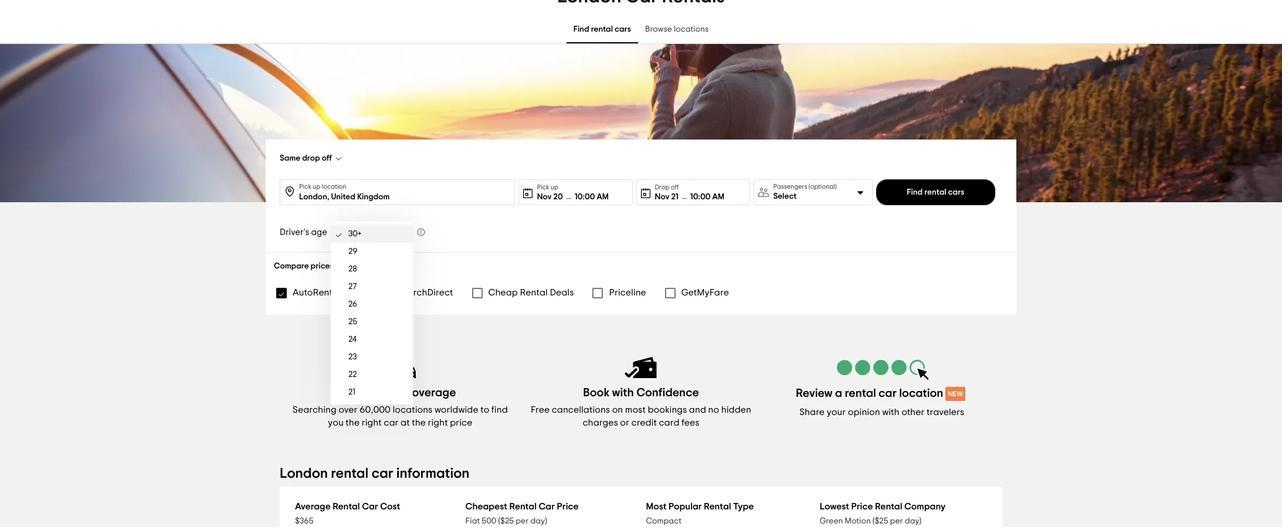 Task type: describe. For each thing, give the bounding box(es) containing it.
0 horizontal spatial select
[[341, 262, 364, 270]]

searching
[[293, 405, 337, 415]]

pick for nov 21
[[537, 184, 549, 190]]

popular
[[669, 502, 702, 511]]

driver's
[[280, 228, 309, 237]]

(optional)
[[809, 184, 837, 190]]

review a rental car location new
[[796, 388, 963, 399]]

charges
[[583, 418, 618, 428]]

pick up location
[[299, 184, 346, 190]]

day) for green motion ($25 per day)
[[905, 517, 922, 526]]

rental left type
[[704, 502, 731, 511]]

rental inside button
[[925, 188, 947, 197]]

fiat
[[465, 517, 480, 526]]

up for nov 21
[[551, 184, 558, 190]]

and
[[689, 405, 706, 415]]

drop off
[[655, 184, 679, 190]]

rental for cheapest
[[509, 502, 537, 511]]

on
[[612, 405, 623, 415]]

green motion ($25 per day)
[[820, 517, 922, 526]]

day) for fiat 500 ($25 per day)
[[531, 517, 547, 526]]

bookings
[[648, 405, 687, 415]]

over
[[339, 405, 358, 415]]

fees
[[682, 418, 700, 428]]

worldwide
[[344, 387, 401, 399]]

10:00 am for nov 20
[[575, 193, 609, 201]]

pick up
[[537, 184, 558, 190]]

cars inside find rental cars button
[[948, 188, 965, 197]]

compare prices
[[274, 262, 334, 270]]

carsearchdirect
[[380, 288, 453, 297]]

most
[[625, 405, 646, 415]]

drop
[[655, 184, 669, 190]]

review
[[796, 388, 833, 399]]

rental for average
[[333, 502, 360, 511]]

cheap
[[488, 288, 518, 297]]

hidden
[[721, 405, 751, 415]]

select inside passengers (optional) select
[[773, 192, 797, 201]]

your
[[827, 408, 846, 417]]

browse locations
[[645, 25, 709, 34]]

rental for cheap
[[520, 288, 548, 297]]

information
[[396, 467, 470, 481]]

cheapest
[[465, 502, 507, 511]]

select all
[[341, 262, 375, 270]]

book with confidence
[[583, 387, 699, 399]]

deals
[[550, 288, 574, 297]]

price
[[450, 418, 472, 428]]

find
[[491, 405, 508, 415]]

locations inside searching over 60,000 locations worldwide to find you the right car at the right price
[[393, 405, 433, 415]]

getmyfare
[[682, 288, 729, 297]]

10:00 for 20
[[575, 193, 595, 201]]

car inside searching over 60,000 locations worldwide to find you the right car at the right price
[[384, 418, 399, 428]]

compare
[[274, 262, 309, 270]]

cheapest rental car price
[[465, 502, 579, 511]]

confidence
[[637, 387, 699, 399]]

2 price from the left
[[851, 502, 873, 511]]

motion
[[845, 517, 871, 526]]

24
[[348, 336, 357, 344]]

1 horizontal spatial location
[[899, 388, 943, 399]]

2 the from the left
[[412, 418, 426, 428]]

$365
[[295, 517, 314, 526]]

autorentals
[[293, 288, 345, 297]]

company
[[904, 502, 946, 511]]

cheap rental deals
[[488, 288, 574, 297]]

to
[[481, 405, 489, 415]]

drop
[[302, 154, 320, 162]]

no
[[708, 405, 719, 415]]

travelers
[[927, 408, 965, 417]]

($25 for 500
[[498, 517, 514, 526]]

23
[[348, 353, 357, 361]]

rental up the green motion ($25 per day)
[[875, 502, 902, 511]]

share
[[799, 408, 825, 417]]

am for 20
[[597, 193, 609, 201]]

searching over 60,000 locations worldwide to find you the right car at the right price
[[293, 405, 508, 428]]

0 vertical spatial cars
[[615, 25, 631, 34]]

0 horizontal spatial 20
[[348, 406, 358, 414]]

london rental car information
[[280, 467, 470, 481]]

2 vertical spatial car
[[372, 467, 393, 481]]

car for price
[[539, 502, 555, 511]]

0 vertical spatial off
[[322, 154, 332, 162]]

share your opinion with other travelers
[[799, 408, 965, 417]]

60,000
[[360, 405, 391, 415]]

nov 20
[[537, 193, 563, 201]]

other
[[902, 408, 925, 417]]

coverage
[[403, 387, 456, 399]]

free cancellations on most bookings and no hidden charges or credit card fees
[[531, 405, 751, 428]]

cancellations
[[552, 405, 610, 415]]

1 right from the left
[[362, 418, 382, 428]]

passengers (optional) select
[[773, 184, 837, 201]]

you
[[328, 418, 344, 428]]

lowest price rental company
[[820, 502, 946, 511]]

same drop off
[[280, 154, 332, 162]]

26
[[348, 300, 357, 309]]

1 horizontal spatial locations
[[674, 25, 709, 34]]

compact
[[646, 517, 682, 526]]



Task type: vqa. For each thing, say whether or not it's contained in the screenshot.
'HOTELS' link
no



Task type: locate. For each thing, give the bounding box(es) containing it.
0 horizontal spatial price
[[557, 502, 579, 511]]

find rental cars inside button
[[907, 188, 965, 197]]

pick up nov 20 at the top of the page
[[537, 184, 549, 190]]

1 pick from the left
[[299, 184, 311, 190]]

the
[[346, 418, 360, 428], [412, 418, 426, 428]]

right down worldwide
[[428, 418, 448, 428]]

10:00 right nov 21
[[690, 193, 711, 201]]

2 am from the left
[[712, 193, 724, 201]]

1 vertical spatial find rental cars
[[907, 188, 965, 197]]

browse
[[645, 25, 672, 34]]

0 horizontal spatial day)
[[531, 517, 547, 526]]

0 horizontal spatial off
[[322, 154, 332, 162]]

rental left the deals
[[520, 288, 548, 297]]

with
[[612, 387, 634, 399], [882, 408, 900, 417]]

pick for drop off
[[299, 184, 311, 190]]

0 horizontal spatial per
[[516, 517, 529, 526]]

passengers
[[773, 184, 807, 190]]

free
[[531, 405, 550, 415]]

500
[[482, 517, 496, 526]]

0 vertical spatial locations
[[674, 25, 709, 34]]

2 nov from the left
[[655, 193, 670, 201]]

0 vertical spatial location
[[322, 184, 346, 190]]

10:00 am right nov 20 at the top of the page
[[575, 193, 609, 201]]

find rental cars
[[573, 25, 631, 34], [907, 188, 965, 197]]

rental
[[520, 288, 548, 297], [333, 502, 360, 511], [509, 502, 537, 511], [704, 502, 731, 511], [875, 502, 902, 511]]

1 per from the left
[[516, 517, 529, 526]]

1 horizontal spatial car
[[539, 502, 555, 511]]

2 ($25 from the left
[[873, 517, 888, 526]]

find inside find rental cars button
[[907, 188, 923, 197]]

green
[[820, 517, 843, 526]]

locations up 'at'
[[393, 405, 433, 415]]

1 10:00 from the left
[[575, 193, 595, 201]]

2 10:00 from the left
[[690, 193, 711, 201]]

2 day) from the left
[[905, 517, 922, 526]]

type
[[733, 502, 754, 511]]

0 horizontal spatial cars
[[615, 25, 631, 34]]

1 day) from the left
[[531, 517, 547, 526]]

0 horizontal spatial find
[[573, 25, 589, 34]]

1 horizontal spatial day)
[[905, 517, 922, 526]]

1 horizontal spatial ($25
[[873, 517, 888, 526]]

worldwide coverage
[[344, 387, 456, 399]]

car up share your opinion with other travelers
[[879, 388, 897, 399]]

0 horizontal spatial with
[[612, 387, 634, 399]]

1 horizontal spatial 10:00 am
[[690, 193, 724, 201]]

30+
[[337, 228, 351, 236], [348, 230, 362, 238]]

1 vertical spatial find
[[907, 188, 923, 197]]

1 horizontal spatial with
[[882, 408, 900, 417]]

nov for nov 21
[[655, 193, 670, 201]]

car left 'at'
[[384, 418, 399, 428]]

per
[[516, 517, 529, 526], [890, 517, 903, 526]]

1 horizontal spatial cars
[[948, 188, 965, 197]]

worldwide
[[435, 405, 478, 415]]

1 vertical spatial cars
[[948, 188, 965, 197]]

($25 for motion
[[873, 517, 888, 526]]

0 vertical spatial select
[[773, 192, 797, 201]]

off up nov 21
[[671, 184, 679, 190]]

1 car from the left
[[362, 502, 378, 511]]

same
[[280, 154, 300, 162]]

car up cost
[[372, 467, 393, 481]]

1 horizontal spatial the
[[412, 418, 426, 428]]

1 horizontal spatial per
[[890, 517, 903, 526]]

day)
[[531, 517, 547, 526], [905, 517, 922, 526]]

1 vertical spatial with
[[882, 408, 900, 417]]

0 horizontal spatial car
[[362, 502, 378, 511]]

up down drop
[[313, 184, 320, 190]]

20
[[553, 193, 563, 201], [348, 406, 358, 414]]

1 vertical spatial 20
[[348, 406, 358, 414]]

1 vertical spatial locations
[[393, 405, 433, 415]]

2 car from the left
[[539, 502, 555, 511]]

day) down the cheapest rental car price
[[531, 517, 547, 526]]

1 horizontal spatial pick
[[537, 184, 549, 190]]

card
[[659, 418, 680, 428]]

0 horizontal spatial up
[[313, 184, 320, 190]]

car left cost
[[362, 502, 378, 511]]

0 horizontal spatial nov
[[537, 193, 552, 201]]

0 horizontal spatial the
[[346, 418, 360, 428]]

am right nov 21
[[712, 193, 724, 201]]

28
[[348, 265, 357, 273]]

up for drop off
[[313, 184, 320, 190]]

1 horizontal spatial price
[[851, 502, 873, 511]]

off
[[322, 154, 332, 162], [671, 184, 679, 190]]

1 horizontal spatial select
[[773, 192, 797, 201]]

day) down company
[[905, 517, 922, 526]]

2 right from the left
[[428, 418, 448, 428]]

nov 21
[[655, 193, 679, 201]]

pick down same drop off
[[299, 184, 311, 190]]

20 down pick up
[[553, 193, 563, 201]]

0 vertical spatial 21
[[671, 193, 679, 201]]

1 ($25 from the left
[[498, 517, 514, 526]]

1 horizontal spatial up
[[551, 184, 558, 190]]

0 horizontal spatial 10:00 am
[[575, 193, 609, 201]]

car
[[879, 388, 897, 399], [384, 418, 399, 428], [372, 467, 393, 481]]

1 vertical spatial off
[[671, 184, 679, 190]]

locations right browse
[[674, 25, 709, 34]]

($25 right 500
[[498, 517, 514, 526]]

City or Airport text field
[[299, 180, 510, 204]]

1 horizontal spatial right
[[428, 418, 448, 428]]

select down 29
[[341, 262, 364, 270]]

nov for nov 20
[[537, 193, 552, 201]]

with up the on
[[612, 387, 634, 399]]

new
[[948, 391, 963, 398]]

car up fiat 500 ($25 per day) at the bottom of the page
[[539, 502, 555, 511]]

cost
[[380, 502, 400, 511]]

the down over at the left bottom
[[346, 418, 360, 428]]

location
[[322, 184, 346, 190], [899, 388, 943, 399]]

opinion
[[848, 408, 880, 417]]

21 down drop off at top
[[671, 193, 679, 201]]

0 horizontal spatial 10:00
[[575, 193, 595, 201]]

per down lowest price rental company
[[890, 517, 903, 526]]

0 vertical spatial find rental cars
[[573, 25, 631, 34]]

1 horizontal spatial 20
[[553, 193, 563, 201]]

rental up fiat 500 ($25 per day) at the bottom of the page
[[509, 502, 537, 511]]

1 vertical spatial select
[[341, 262, 364, 270]]

location down same drop off
[[322, 184, 346, 190]]

0 horizontal spatial pick
[[299, 184, 311, 190]]

10:00 right nov 20 at the top of the page
[[575, 193, 595, 201]]

1 up from the left
[[313, 184, 320, 190]]

book
[[583, 387, 610, 399]]

select down passengers on the right top of the page
[[773, 192, 797, 201]]

am for 21
[[712, 193, 724, 201]]

rental
[[591, 25, 613, 34], [925, 188, 947, 197], [845, 388, 876, 399], [331, 467, 369, 481]]

1 10:00 am from the left
[[575, 193, 609, 201]]

am right nov 20 at the top of the page
[[597, 193, 609, 201]]

2 per from the left
[[890, 517, 903, 526]]

credit
[[631, 418, 657, 428]]

10:00
[[575, 193, 595, 201], [690, 193, 711, 201]]

1 horizontal spatial find rental cars
[[907, 188, 965, 197]]

10:00 for 21
[[690, 193, 711, 201]]

0 vertical spatial find
[[573, 25, 589, 34]]

2 up from the left
[[551, 184, 558, 190]]

fiat 500 ($25 per day)
[[465, 517, 547, 526]]

0 vertical spatial with
[[612, 387, 634, 399]]

age
[[311, 228, 327, 237]]

all
[[366, 262, 375, 270]]

nov down pick up
[[537, 193, 552, 201]]

0 vertical spatial car
[[879, 388, 897, 399]]

right down 60,000
[[362, 418, 382, 428]]

up
[[313, 184, 320, 190], [551, 184, 558, 190]]

1 vertical spatial 21
[[348, 388, 356, 397]]

0 horizontal spatial ($25
[[498, 517, 514, 526]]

1 price from the left
[[557, 502, 579, 511]]

0 horizontal spatial location
[[322, 184, 346, 190]]

up up nov 20 at the top of the page
[[551, 184, 558, 190]]

1 vertical spatial location
[[899, 388, 943, 399]]

0 horizontal spatial 21
[[348, 388, 356, 397]]

0 vertical spatial 20
[[553, 193, 563, 201]]

1 am from the left
[[597, 193, 609, 201]]

2 10:00 am from the left
[[690, 193, 724, 201]]

nov down drop
[[655, 193, 670, 201]]

average
[[295, 502, 331, 511]]

nov
[[537, 193, 552, 201], [655, 193, 670, 201]]

driver's age
[[280, 228, 327, 237]]

2 pick from the left
[[537, 184, 549, 190]]

most
[[646, 502, 667, 511]]

10:00 am
[[575, 193, 609, 201], [690, 193, 724, 201]]

per for green motion ($25 per day)
[[890, 517, 903, 526]]

prices
[[311, 262, 334, 270]]

21 down 22
[[348, 388, 356, 397]]

22
[[348, 371, 357, 379]]

pick
[[299, 184, 311, 190], [537, 184, 549, 190]]

priceline
[[609, 288, 646, 297]]

1 horizontal spatial off
[[671, 184, 679, 190]]

average rental car cost
[[295, 502, 400, 511]]

0 horizontal spatial am
[[597, 193, 609, 201]]

off right drop
[[322, 154, 332, 162]]

1 nov from the left
[[537, 193, 552, 201]]

locations
[[674, 25, 709, 34], [393, 405, 433, 415]]

29
[[348, 248, 358, 256]]

at
[[401, 418, 410, 428]]

most popular rental type
[[646, 502, 754, 511]]

1 horizontal spatial find
[[907, 188, 923, 197]]

car for cost
[[362, 502, 378, 511]]

1 horizontal spatial am
[[712, 193, 724, 201]]

the right 'at'
[[412, 418, 426, 428]]

($25 down lowest price rental company
[[873, 517, 888, 526]]

1 horizontal spatial 21
[[671, 193, 679, 201]]

1 horizontal spatial 10:00
[[690, 193, 711, 201]]

per for fiat 500 ($25 per day)
[[516, 517, 529, 526]]

rental right average on the left bottom of page
[[333, 502, 360, 511]]

am
[[597, 193, 609, 201], [712, 193, 724, 201]]

a
[[835, 388, 842, 399]]

10:00 am right nov 21
[[690, 193, 724, 201]]

0 horizontal spatial right
[[362, 418, 382, 428]]

0 horizontal spatial find rental cars
[[573, 25, 631, 34]]

1 vertical spatial car
[[384, 418, 399, 428]]

0 horizontal spatial locations
[[393, 405, 433, 415]]

find rental cars button
[[876, 179, 995, 205]]

per down the cheapest rental car price
[[516, 517, 529, 526]]

london
[[280, 467, 328, 481]]

select
[[773, 192, 797, 201], [341, 262, 364, 270]]

or
[[620, 418, 629, 428]]

1 the from the left
[[346, 418, 360, 428]]

with down review a rental car location new
[[882, 408, 900, 417]]

lowest
[[820, 502, 849, 511]]

10:00 am for nov 21
[[690, 193, 724, 201]]

1 horizontal spatial nov
[[655, 193, 670, 201]]

car
[[362, 502, 378, 511], [539, 502, 555, 511]]

location up other
[[899, 388, 943, 399]]

20 left 60,000
[[348, 406, 358, 414]]

27
[[348, 283, 357, 291]]

($25
[[498, 517, 514, 526], [873, 517, 888, 526]]



